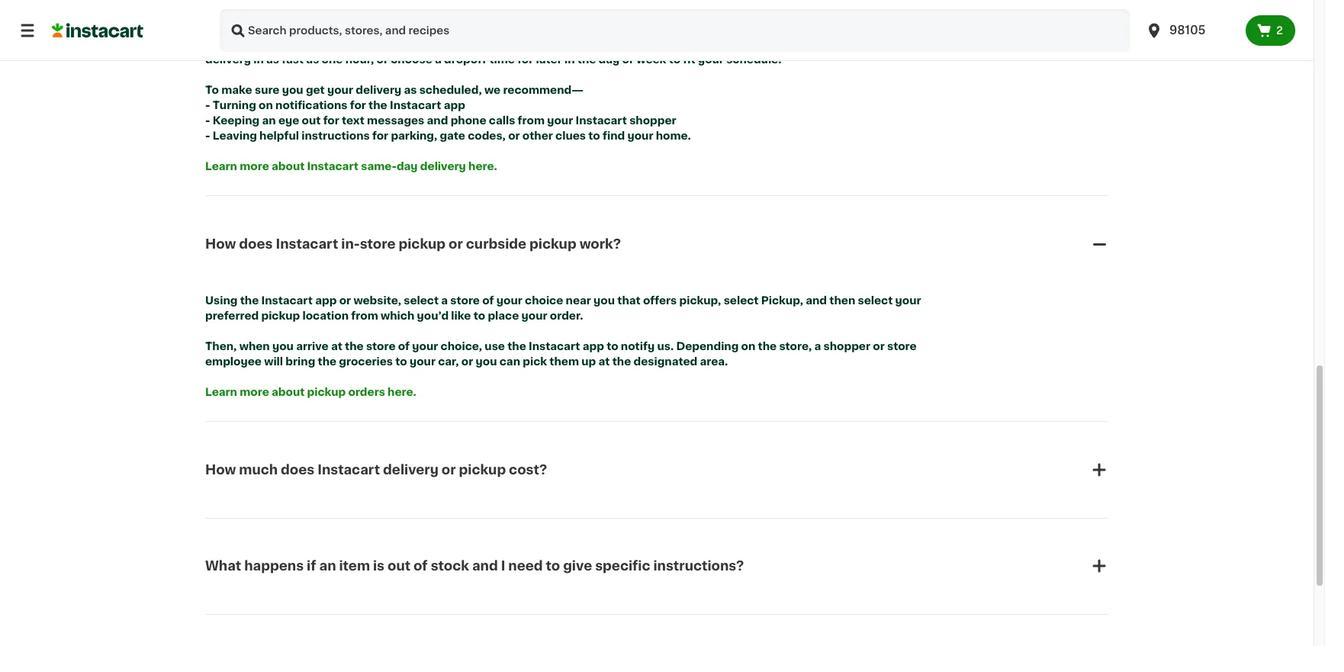 Task type: locate. For each thing, give the bounding box(es) containing it.
the
[[205, 39, 226, 49]]

at
[[331, 341, 342, 352], [599, 357, 610, 367]]

to left find
[[589, 130, 600, 141]]

the down arrive
[[318, 357, 337, 367]]

2 vertical spatial -
[[205, 130, 210, 141]]

0 vertical spatial out
[[302, 115, 321, 126]]

for inside the best part about instacart is that you can choose when you would like to schedule your delivery. you can get same-day delivery in as fast as one hour, or choose a dropoff time for later in the day or week to fit your schedule.
[[517, 54, 534, 65]]

like right 'you'd'
[[451, 311, 471, 321]]

of
[[482, 295, 494, 306], [398, 341, 410, 352], [414, 560, 428, 573]]

1 vertical spatial of
[[398, 341, 410, 352]]

does right much
[[281, 464, 315, 476]]

on down sure
[[259, 100, 273, 110]]

get up the notifications
[[306, 85, 325, 95]]

98105 button
[[1145, 9, 1237, 52]]

what
[[205, 560, 241, 573]]

1 select from the left
[[404, 295, 439, 306]]

orders
[[348, 387, 385, 398]]

your
[[686, 39, 712, 49], [698, 54, 724, 65], [327, 85, 353, 95], [547, 115, 573, 126], [628, 130, 654, 141], [497, 295, 523, 306], [896, 295, 921, 306], [522, 311, 548, 321], [412, 341, 438, 352], [410, 357, 436, 367]]

pickup up arrive
[[261, 311, 300, 321]]

using
[[205, 295, 238, 306]]

1 vertical spatial get
[[306, 85, 325, 95]]

of inside then, when you arrive at the store of your choice, use the instacart app to notify us. depending on the store, a shopper or store employee will bring the groceries to your car, or you can pick them up at the designated area.
[[398, 341, 410, 352]]

0 horizontal spatial choose
[[391, 54, 432, 65]]

-
[[205, 100, 210, 110], [205, 115, 210, 126], [205, 130, 210, 141]]

get right you
[[812, 39, 831, 49]]

arrive
[[296, 341, 329, 352]]

1 horizontal spatial an
[[319, 560, 336, 573]]

about
[[283, 39, 316, 49], [272, 161, 305, 172], [272, 387, 305, 398]]

your left the car,
[[410, 357, 436, 367]]

1 horizontal spatial of
[[414, 560, 428, 573]]

store inside dropdown button
[[360, 238, 396, 250]]

1 vertical spatial a
[[441, 295, 448, 306]]

2 horizontal spatial app
[[583, 341, 604, 352]]

1 vertical spatial same-
[[361, 161, 397, 172]]

the inside "to make sure you get your delivery as scheduled, we recommend— - turning on notifications for the instacart app - keeping an eye out for text messages and phone calls from your instacart shopper - leaving helpful instructions for parking, gate codes, or other clues to find your home."
[[369, 100, 387, 110]]

0 vertical spatial -
[[205, 100, 210, 110]]

offers
[[643, 295, 677, 306]]

a up 'you'd'
[[441, 295, 448, 306]]

- left the "keeping" in the left top of the page
[[205, 115, 210, 126]]

2 vertical spatial a
[[815, 341, 821, 352]]

1 vertical spatial at
[[599, 357, 610, 367]]

the best part about instacart is that you can choose when you would like to schedule your delivery. you can get same-day delivery in as fast as one hour, or choose a dropoff time for later in the day or week to fit your schedule.
[[205, 39, 893, 65]]

0 horizontal spatial and
[[427, 115, 448, 126]]

you up the scheduled,
[[410, 39, 431, 49]]

to inside dropdown button
[[546, 560, 560, 573]]

you
[[410, 39, 431, 49], [534, 39, 555, 49], [282, 85, 303, 95], [594, 295, 615, 306], [272, 341, 294, 352], [476, 357, 497, 367]]

2 vertical spatial app
[[583, 341, 604, 352]]

keeping
[[213, 115, 260, 126]]

to left 'fit'
[[669, 54, 681, 65]]

as left one
[[306, 54, 319, 65]]

same- down the parking,
[[361, 161, 397, 172]]

1 horizontal spatial can
[[500, 357, 520, 367]]

as up messages
[[404, 85, 417, 95]]

1 vertical spatial more
[[240, 387, 269, 398]]

1 more from the top
[[240, 161, 269, 172]]

pickup down bring in the left of the page
[[307, 387, 346, 398]]

out inside "to make sure you get your delivery as scheduled, we recommend— - turning on notifications for the instacart app - keeping an eye out for text messages and phone calls from your instacart shopper - leaving helpful instructions for parking, gate codes, or other clues to find your home."
[[302, 115, 321, 126]]

of left "stock" on the bottom left of the page
[[414, 560, 428, 573]]

1 horizontal spatial on
[[741, 341, 756, 352]]

0 vertical spatial day
[[869, 39, 891, 49]]

like right would
[[595, 39, 615, 49]]

make
[[221, 85, 252, 95]]

1 in from the left
[[254, 54, 264, 65]]

2 horizontal spatial select
[[858, 295, 893, 306]]

0 horizontal spatial of
[[398, 341, 410, 352]]

1 vertical spatial an
[[319, 560, 336, 573]]

can up "dropoff"
[[434, 39, 455, 49]]

learn down leaving
[[205, 161, 237, 172]]

that
[[384, 39, 407, 49], [618, 295, 641, 306]]

1 vertical spatial on
[[741, 341, 756, 352]]

0 horizontal spatial from
[[351, 311, 378, 321]]

1 horizontal spatial select
[[724, 295, 759, 306]]

of for your
[[398, 341, 410, 352]]

of inside dropdown button
[[414, 560, 428, 573]]

to left place
[[474, 311, 485, 321]]

instructions?
[[654, 560, 744, 573]]

0 horizontal spatial at
[[331, 341, 342, 352]]

from down website, at left
[[351, 311, 378, 321]]

0 horizontal spatial does
[[239, 238, 273, 250]]

app
[[444, 100, 465, 110], [315, 295, 337, 306], [583, 341, 604, 352]]

1 horizontal spatial app
[[444, 100, 465, 110]]

0 vertical spatial like
[[595, 39, 615, 49]]

1 horizontal spatial get
[[812, 39, 831, 49]]

1 horizontal spatial that
[[618, 295, 641, 306]]

other
[[523, 130, 553, 141]]

0 vertical spatial app
[[444, 100, 465, 110]]

pickup left the cost?
[[459, 464, 506, 476]]

app up up
[[583, 341, 604, 352]]

eye
[[278, 115, 299, 126]]

instacart inside then, when you arrive at the store of your choice, use the instacart app to notify us. depending on the store, a shopper or store employee will bring the groceries to your car, or you can pick them up at the designated area.
[[529, 341, 580, 352]]

2 vertical spatial day
[[397, 161, 418, 172]]

1 horizontal spatial out
[[388, 560, 411, 573]]

what happens if an item is out of stock and i need to give specific instructions? button
[[205, 539, 1109, 594]]

calls
[[489, 115, 515, 126]]

to left give
[[546, 560, 560, 573]]

when inside then, when you arrive at the store of your choice, use the instacart app to notify us. depending on the store, a shopper or store employee will bring the groceries to your car, or you can pick them up at the designated area.
[[239, 341, 270, 352]]

curbside
[[466, 238, 527, 250]]

an up helpful
[[262, 115, 276, 126]]

1 vertical spatial how
[[205, 464, 236, 476]]

0 vertical spatial at
[[331, 341, 342, 352]]

here. down codes,
[[469, 161, 497, 172]]

- left leaving
[[205, 130, 210, 141]]

1 vertical spatial -
[[205, 115, 210, 126]]

0 vertical spatial an
[[262, 115, 276, 126]]

when up time
[[501, 39, 532, 49]]

0 horizontal spatial app
[[315, 295, 337, 306]]

when
[[501, 39, 532, 49], [239, 341, 270, 352]]

0 vertical spatial more
[[240, 161, 269, 172]]

1 vertical spatial that
[[618, 295, 641, 306]]

2 horizontal spatial as
[[404, 85, 417, 95]]

gate
[[440, 130, 465, 141]]

1 vertical spatial here.
[[388, 387, 417, 398]]

1 vertical spatial shopper
[[824, 341, 871, 352]]

how does instacart in-store pickup or curbside pickup work? button
[[205, 216, 1109, 271]]

get inside the best part about instacart is that you can choose when you would like to schedule your delivery. you can get same-day delivery in as fast as one hour, or choose a dropoff time for later in the day or week to fit your schedule.
[[812, 39, 831, 49]]

get
[[812, 39, 831, 49], [306, 85, 325, 95]]

and left then
[[806, 295, 827, 306]]

out inside what happens if an item is out of stock and i need to give specific instructions? dropdown button
[[388, 560, 411, 573]]

select right the pickup, on the top
[[724, 295, 759, 306]]

a
[[435, 54, 442, 65], [441, 295, 448, 306], [815, 341, 821, 352]]

or inside dropdown button
[[449, 238, 463, 250]]

for
[[517, 54, 534, 65], [350, 100, 366, 110], [323, 115, 339, 126], [372, 130, 389, 141]]

None search field
[[220, 9, 1130, 52]]

to
[[617, 39, 629, 49], [669, 54, 681, 65], [589, 130, 600, 141], [474, 311, 485, 321], [607, 341, 619, 352], [396, 357, 407, 367], [546, 560, 560, 573]]

the up groceries
[[345, 341, 364, 352]]

the up preferred
[[240, 295, 259, 306]]

is right the item
[[373, 560, 385, 573]]

the inside using the instacart app or website, select a store of your choice near you that offers pickup, select pickup, and then select your preferred pickup location from which you'd like to place your order.
[[240, 295, 259, 306]]

2 horizontal spatial and
[[806, 295, 827, 306]]

a left "dropoff"
[[435, 54, 442, 65]]

here.
[[469, 161, 497, 172], [388, 387, 417, 398]]

how for how does instacart in-store pickup or curbside pickup work?
[[205, 238, 236, 250]]

1 vertical spatial does
[[281, 464, 315, 476]]

in down would
[[565, 54, 575, 65]]

you up the later at the left of the page
[[534, 39, 555, 49]]

shopper down then
[[824, 341, 871, 352]]

about up fast
[[283, 39, 316, 49]]

select
[[404, 295, 439, 306], [724, 295, 759, 306], [858, 295, 893, 306]]

delivery inside "to make sure you get your delivery as scheduled, we recommend— - turning on notifications for the instacart app - keeping an eye out for text messages and phone calls from your instacart shopper - leaving helpful instructions for parking, gate codes, or other clues to find your home."
[[356, 85, 402, 95]]

Search field
[[220, 9, 1130, 52]]

for right time
[[517, 54, 534, 65]]

choose
[[457, 39, 499, 49], [391, 54, 432, 65]]

app inside "to make sure you get your delivery as scheduled, we recommend— - turning on notifications for the instacart app - keeping an eye out for text messages and phone calls from your instacart shopper - leaving helpful instructions for parking, gate codes, or other clues to find your home."
[[444, 100, 465, 110]]

choice
[[525, 295, 563, 306]]

here. right orders
[[388, 387, 417, 398]]

1 how from the top
[[205, 238, 236, 250]]

location
[[303, 311, 349, 321]]

1 horizontal spatial here.
[[469, 161, 497, 172]]

as
[[266, 54, 279, 65], [306, 54, 319, 65], [404, 85, 417, 95]]

like inside the best part about instacart is that you can choose when you would like to schedule your delivery. you can get same-day delivery in as fast as one hour, or choose a dropoff time for later in the day or week to fit your schedule.
[[595, 39, 615, 49]]

at right up
[[599, 357, 610, 367]]

0 vertical spatial same-
[[834, 39, 869, 49]]

out down the notifications
[[302, 115, 321, 126]]

more down leaving
[[240, 161, 269, 172]]

for up text on the left top
[[350, 100, 366, 110]]

0 horizontal spatial when
[[239, 341, 270, 352]]

2 more from the top
[[240, 387, 269, 398]]

part
[[257, 39, 280, 49]]

1 horizontal spatial like
[[595, 39, 615, 49]]

0 vertical spatial learn
[[205, 161, 237, 172]]

2 how from the top
[[205, 464, 236, 476]]

then
[[830, 295, 856, 306]]

how inside dropdown button
[[205, 238, 236, 250]]

about inside the best part about instacart is that you can choose when you would like to schedule your delivery. you can get same-day delivery in as fast as one hour, or choose a dropoff time for later in the day or week to fit your schedule.
[[283, 39, 316, 49]]

does up preferred
[[239, 238, 273, 250]]

of up place
[[482, 295, 494, 306]]

car,
[[438, 357, 459, 367]]

how inside dropdown button
[[205, 464, 236, 476]]

2 learn from the top
[[205, 387, 237, 398]]

0 horizontal spatial select
[[404, 295, 439, 306]]

1 vertical spatial app
[[315, 295, 337, 306]]

1 horizontal spatial does
[[281, 464, 315, 476]]

pick
[[523, 357, 547, 367]]

a right store,
[[815, 341, 821, 352]]

an right the 'if'
[[319, 560, 336, 573]]

how
[[205, 238, 236, 250], [205, 464, 236, 476]]

for down messages
[[372, 130, 389, 141]]

0 horizontal spatial here.
[[388, 387, 417, 398]]

1 vertical spatial is
[[373, 560, 385, 573]]

2
[[1277, 25, 1283, 36]]

0 horizontal spatial get
[[306, 85, 325, 95]]

of down which at the left
[[398, 341, 410, 352]]

1 vertical spatial from
[[351, 311, 378, 321]]

0 vertical spatial from
[[518, 115, 545, 126]]

in
[[254, 54, 264, 65], [565, 54, 575, 65]]

about for pickup
[[272, 387, 305, 398]]

the down would
[[577, 54, 596, 65]]

3 select from the left
[[858, 295, 893, 306]]

pickup right in-
[[399, 238, 446, 250]]

would
[[558, 39, 592, 49]]

how left much
[[205, 464, 236, 476]]

or inside "to make sure you get your delivery as scheduled, we recommend— - turning on notifications for the instacart app - keeping an eye out for text messages and phone calls from your instacart shopper - leaving helpful instructions for parking, gate codes, or other clues to find your home."
[[508, 130, 520, 141]]

you inside using the instacart app or website, select a store of your choice near you that offers pickup, select pickup, and then select your preferred pickup location from which you'd like to place your order.
[[594, 295, 615, 306]]

0 vertical spatial choose
[[457, 39, 499, 49]]

is up hour,
[[372, 39, 382, 49]]

time
[[489, 54, 515, 65]]

0 vertical spatial get
[[812, 39, 831, 49]]

and
[[427, 115, 448, 126], [806, 295, 827, 306], [472, 560, 498, 573]]

1 - from the top
[[205, 100, 210, 110]]

same-
[[834, 39, 869, 49], [361, 161, 397, 172]]

1 horizontal spatial from
[[518, 115, 545, 126]]

2 - from the top
[[205, 115, 210, 126]]

how up using
[[205, 238, 236, 250]]

need
[[508, 560, 543, 573]]

can right you
[[789, 39, 810, 49]]

and left i
[[472, 560, 498, 573]]

a inside the best part about instacart is that you can choose when you would like to schedule your delivery. you can get same-day delivery in as fast as one hour, or choose a dropoff time for later in the day or week to fit your schedule.
[[435, 54, 442, 65]]

pickup left work? on the top of the page
[[530, 238, 577, 250]]

can down use
[[500, 357, 520, 367]]

on
[[259, 100, 273, 110], [741, 341, 756, 352]]

0 horizontal spatial an
[[262, 115, 276, 126]]

1 vertical spatial out
[[388, 560, 411, 573]]

use
[[485, 341, 505, 352]]

0 vertical spatial does
[[239, 238, 273, 250]]

is inside the best part about instacart is that you can choose when you would like to schedule your delivery. you can get same-day delivery in as fast as one hour, or choose a dropoff time for later in the day or week to fit your schedule.
[[372, 39, 382, 49]]

on inside "to make sure you get your delivery as scheduled, we recommend— - turning on notifications for the instacart app - keeping an eye out for text messages and phone calls from your instacart shopper - leaving helpful instructions for parking, gate codes, or other clues to find your home."
[[259, 100, 273, 110]]

select right then
[[858, 295, 893, 306]]

0 vertical spatial how
[[205, 238, 236, 250]]

1 vertical spatial learn
[[205, 387, 237, 398]]

instacart inside dropdown button
[[276, 238, 338, 250]]

groceries
[[339, 357, 393, 367]]

0 vertical spatial on
[[259, 100, 273, 110]]

learn down employee
[[205, 387, 237, 398]]

more for learn more about pickup orders here.
[[240, 387, 269, 398]]

1 horizontal spatial in
[[565, 54, 575, 65]]

the inside the best part about instacart is that you can choose when you would like to schedule your delivery. you can get same-day delivery in as fast as one hour, or choose a dropoff time for later in the day or week to fit your schedule.
[[577, 54, 596, 65]]

on inside then, when you arrive at the store of your choice, use the instacart app to notify us. depending on the store, a shopper or store employee will bring the groceries to your car, or you can pick them up at the designated area.
[[741, 341, 756, 352]]

1 horizontal spatial as
[[306, 54, 319, 65]]

is inside what happens if an item is out of stock and i need to give specific instructions? dropdown button
[[373, 560, 385, 573]]

0 vertical spatial is
[[372, 39, 382, 49]]

in down the part
[[254, 54, 264, 65]]

about down helpful
[[272, 161, 305, 172]]

1 horizontal spatial at
[[599, 357, 610, 367]]

instacart logo image
[[52, 21, 143, 40]]

does
[[239, 238, 273, 250], [281, 464, 315, 476]]

0 horizontal spatial that
[[384, 39, 407, 49]]

1 vertical spatial and
[[806, 295, 827, 306]]

select up 'you'd'
[[404, 295, 439, 306]]

1 vertical spatial when
[[239, 341, 270, 352]]

from
[[518, 115, 545, 126], [351, 311, 378, 321]]

choose up "dropoff"
[[457, 39, 499, 49]]

clues
[[556, 130, 586, 141]]

0 vertical spatial of
[[482, 295, 494, 306]]

0 vertical spatial that
[[384, 39, 407, 49]]

the up messages
[[369, 100, 387, 110]]

0 horizontal spatial out
[[302, 115, 321, 126]]

0 horizontal spatial like
[[451, 311, 471, 321]]

or
[[377, 54, 388, 65], [622, 54, 634, 65], [508, 130, 520, 141], [449, 238, 463, 250], [339, 295, 351, 306], [873, 341, 885, 352], [462, 357, 473, 367], [442, 464, 456, 476]]

the down notify
[[613, 357, 631, 367]]

from up other
[[518, 115, 545, 126]]

on right depending
[[741, 341, 756, 352]]

how much does instacart delivery or pickup cost?
[[205, 464, 547, 476]]

pickup,
[[680, 295, 721, 306]]

learn for learn more about pickup orders here.
[[205, 387, 237, 398]]

week
[[637, 54, 666, 65]]

as down the part
[[266, 54, 279, 65]]

schedule
[[631, 39, 683, 49]]

1 vertical spatial like
[[451, 311, 471, 321]]

delivery
[[205, 54, 251, 65], [356, 85, 402, 95], [420, 161, 466, 172], [383, 464, 439, 476]]

learn more about pickup orders here.
[[205, 387, 417, 398]]

out right the item
[[388, 560, 411, 573]]

shopper up the home.
[[630, 115, 677, 126]]

pickup,
[[761, 295, 804, 306]]

near
[[566, 295, 591, 306]]

work?
[[580, 238, 621, 250]]

a inside using the instacart app or website, select a store of your choice near you that offers pickup, select pickup, and then select your preferred pickup location from which you'd like to place your order.
[[441, 295, 448, 306]]

- down to
[[205, 100, 210, 110]]

choose up the scheduled,
[[391, 54, 432, 65]]

and up the gate
[[427, 115, 448, 126]]

notify
[[621, 341, 655, 352]]

1 horizontal spatial same-
[[834, 39, 869, 49]]

0 vertical spatial shopper
[[630, 115, 677, 126]]

2 vertical spatial and
[[472, 560, 498, 573]]

you inside "to make sure you get your delivery as scheduled, we recommend— - turning on notifications for the instacart app - keeping an eye out for text messages and phone calls from your instacart shopper - leaving helpful instructions for parking, gate codes, or other clues to find your home."
[[282, 85, 303, 95]]

app up location
[[315, 295, 337, 306]]

your right then
[[896, 295, 921, 306]]

0 vertical spatial a
[[435, 54, 442, 65]]

1 vertical spatial about
[[272, 161, 305, 172]]

more
[[240, 161, 269, 172], [240, 387, 269, 398]]

or inside using the instacart app or website, select a store of your choice near you that offers pickup, select pickup, and then select your preferred pickup location from which you'd like to place your order.
[[339, 295, 351, 306]]

you up the notifications
[[282, 85, 303, 95]]

about down bring in the left of the page
[[272, 387, 305, 398]]

same- right you
[[834, 39, 869, 49]]

2 vertical spatial of
[[414, 560, 428, 573]]

schedule.
[[727, 54, 782, 65]]

1 vertical spatial day
[[599, 54, 620, 65]]

or inside dropdown button
[[442, 464, 456, 476]]

at right arrive
[[331, 341, 342, 352]]

1 learn from the top
[[205, 161, 237, 172]]

as inside "to make sure you get your delivery as scheduled, we recommend— - turning on notifications for the instacart app - keeping an eye out for text messages and phone calls from your instacart shopper - leaving helpful instructions for parking, gate codes, or other clues to find your home."
[[404, 85, 417, 95]]

scheduled,
[[419, 85, 482, 95]]

1 horizontal spatial shopper
[[824, 341, 871, 352]]

when up will
[[239, 341, 270, 352]]

more down will
[[240, 387, 269, 398]]

0 vertical spatial when
[[501, 39, 532, 49]]

you right near
[[594, 295, 615, 306]]

1 horizontal spatial and
[[472, 560, 498, 573]]

can
[[434, 39, 455, 49], [789, 39, 810, 49], [500, 357, 520, 367]]

us.
[[657, 341, 674, 352]]



Task type: vqa. For each thing, say whether or not it's contained in the screenshot.
29 within the '$ 8 29'
no



Task type: describe. For each thing, give the bounding box(es) containing it.
your up clues
[[547, 115, 573, 126]]

preferred
[[205, 311, 259, 321]]

in-
[[341, 238, 360, 250]]

app inside using the instacart app or website, select a store of your choice near you that offers pickup, select pickup, and then select your preferred pickup location from which you'd like to place your order.
[[315, 295, 337, 306]]

0 horizontal spatial day
[[397, 161, 418, 172]]

0 horizontal spatial as
[[266, 54, 279, 65]]

2 horizontal spatial can
[[789, 39, 810, 49]]

turning
[[213, 100, 256, 110]]

pickup inside dropdown button
[[459, 464, 506, 476]]

bring
[[286, 357, 315, 367]]

dropoff
[[444, 54, 487, 65]]

1 horizontal spatial day
[[599, 54, 620, 65]]

best
[[229, 39, 254, 49]]

to right groceries
[[396, 357, 407, 367]]

delivery.
[[714, 39, 763, 49]]

to left the schedule
[[617, 39, 629, 49]]

place
[[488, 311, 519, 321]]

what happens if an item is out of stock and i need to give specific instructions?
[[205, 560, 744, 573]]

same- inside the best part about instacart is that you can choose when you would like to schedule your delivery. you can get same-day delivery in as fast as one hour, or choose a dropoff time for later in the day or week to fit your schedule.
[[834, 39, 869, 49]]

98105
[[1170, 24, 1206, 36]]

learn for learn more about instacart same-day delivery here.
[[205, 161, 237, 172]]

later
[[536, 54, 562, 65]]

find
[[603, 130, 625, 141]]

stock
[[431, 560, 469, 573]]

2 button
[[1246, 15, 1296, 46]]

if
[[307, 560, 316, 573]]

when inside the best part about instacart is that you can choose when you would like to schedule your delivery. you can get same-day delivery in as fast as one hour, or choose a dropoff time for later in the day or week to fit your schedule.
[[501, 39, 532, 49]]

how much does instacart delivery or pickup cost? button
[[205, 443, 1109, 497]]

parking,
[[391, 130, 437, 141]]

a inside then, when you arrive at the store of your choice, use the instacart app to notify us. depending on the store, a shopper or store employee will bring the groceries to your car, or you can pick them up at the designated area.
[[815, 341, 821, 352]]

1 vertical spatial choose
[[391, 54, 432, 65]]

then,
[[205, 341, 237, 352]]

happens
[[244, 560, 304, 573]]

for up instructions
[[323, 115, 339, 126]]

we
[[485, 85, 501, 95]]

from inside using the instacart app or website, select a store of your choice near you that offers pickup, select pickup, and then select your preferred pickup location from which you'd like to place your order.
[[351, 311, 378, 321]]

0 horizontal spatial can
[[434, 39, 455, 49]]

depending
[[676, 341, 739, 352]]

delivery inside the best part about instacart is that you can choose when you would like to schedule your delivery. you can get same-day delivery in as fast as one hour, or choose a dropoff time for later in the day or week to fit your schedule.
[[205, 54, 251, 65]]

more for learn more about instacart same-day delivery here.
[[240, 161, 269, 172]]

your up place
[[497, 295, 523, 306]]

pickup inside using the instacart app or website, select a store of your choice near you that offers pickup, select pickup, and then select your preferred pickup location from which you'd like to place your order.
[[261, 311, 300, 321]]

you up will
[[272, 341, 294, 352]]

about for instacart
[[272, 161, 305, 172]]

your down the choice
[[522, 311, 548, 321]]

2 horizontal spatial day
[[869, 39, 891, 49]]

is for instacart
[[372, 39, 382, 49]]

using the instacart app or website, select a store of your choice near you that offers pickup, select pickup, and then select your preferred pickup location from which you'd like to place your order.
[[205, 295, 924, 321]]

instacart inside using the instacart app or website, select a store of your choice near you that offers pickup, select pickup, and then select your preferred pickup location from which you'd like to place your order.
[[261, 295, 313, 306]]

you'd
[[417, 311, 449, 321]]

learn more about instacart same-day delivery here.
[[205, 161, 497, 172]]

which
[[381, 311, 415, 321]]

to make sure you get your delivery as scheduled, we recommend— - turning on notifications for the instacart app - keeping an eye out for text messages and phone calls from your instacart shopper - leaving helpful instructions for parking, gate codes, or other clues to find your home.
[[205, 85, 691, 141]]

messages
[[367, 115, 425, 126]]

item
[[339, 560, 370, 573]]

delivery inside dropdown button
[[383, 464, 439, 476]]

from inside "to make sure you get your delivery as scheduled, we recommend— - turning on notifications for the instacart app - keeping an eye out for text messages and phone calls from your instacart shopper - leaving helpful instructions for parking, gate codes, or other clues to find your home."
[[518, 115, 545, 126]]

the left store,
[[758, 341, 777, 352]]

to inside "to make sure you get your delivery as scheduled, we recommend— - turning on notifications for the instacart app - keeping an eye out for text messages and phone calls from your instacart shopper - leaving helpful instructions for parking, gate codes, or other clues to find your home."
[[589, 130, 600, 141]]

does inside dropdown button
[[281, 464, 315, 476]]

helpful
[[260, 130, 299, 141]]

2 select from the left
[[724, 295, 759, 306]]

to left notify
[[607, 341, 619, 352]]

hour,
[[345, 54, 374, 65]]

instructions
[[302, 130, 370, 141]]

that inside the best part about instacart is that you can choose when you would like to schedule your delivery. you can get same-day delivery in as fast as one hour, or choose a dropoff time for later in the day or week to fit your schedule.
[[384, 39, 407, 49]]

and inside dropdown button
[[472, 560, 498, 573]]

designated
[[634, 357, 698, 367]]

an inside "to make sure you get your delivery as scheduled, we recommend— - turning on notifications for the instacart app - keeping an eye out for text messages and phone calls from your instacart shopper - leaving helpful instructions for parking, gate codes, or other clues to find your home."
[[262, 115, 276, 126]]

0 horizontal spatial same-
[[361, 161, 397, 172]]

store inside using the instacart app or website, select a store of your choice near you that offers pickup, select pickup, and then select your preferred pickup location from which you'd like to place your order.
[[450, 295, 480, 306]]

of inside using the instacart app or website, select a store of your choice near you that offers pickup, select pickup, and then select your preferred pickup location from which you'd like to place your order.
[[482, 295, 494, 306]]

you
[[765, 39, 787, 49]]

order.
[[550, 311, 583, 321]]

them
[[550, 357, 579, 367]]

will
[[264, 357, 283, 367]]

can inside then, when you arrive at the store of your choice, use the instacart app to notify us. depending on the store, a shopper or store employee will bring the groceries to your car, or you can pick them up at the designated area.
[[500, 357, 520, 367]]

i
[[501, 560, 505, 573]]

instacart inside dropdown button
[[318, 464, 380, 476]]

learn more about instacart same-day delivery here. link
[[205, 161, 497, 172]]

specific
[[595, 560, 651, 573]]

then, when you arrive at the store of your choice, use the instacart app to notify us. depending on the store, a shopper or store employee will bring the groceries to your car, or you can pick them up at the designated area.
[[205, 341, 919, 367]]

fast
[[282, 54, 304, 65]]

3 - from the top
[[205, 130, 210, 141]]

choice,
[[441, 341, 482, 352]]

and inside "to make sure you get your delivery as scheduled, we recommend— - turning on notifications for the instacart app - keeping an eye out for text messages and phone calls from your instacart shopper - leaving helpful instructions for parking, gate codes, or other clues to find your home."
[[427, 115, 448, 126]]

shopper inside then, when you arrive at the store of your choice, use the instacart app to notify us. depending on the store, a shopper or store employee will bring the groceries to your car, or you can pick them up at the designated area.
[[824, 341, 871, 352]]

app inside then, when you arrive at the store of your choice, use the instacart app to notify us. depending on the store, a shopper or store employee will bring the groceries to your car, or you can pick them up at the designated area.
[[583, 341, 604, 352]]

text
[[342, 115, 365, 126]]

leaving
[[213, 130, 257, 141]]

store,
[[779, 341, 812, 352]]

your up the car,
[[412, 341, 438, 352]]

give
[[563, 560, 592, 573]]

your down one
[[327, 85, 353, 95]]

one
[[322, 54, 343, 65]]

website,
[[354, 295, 401, 306]]

learn more about pickup orders here. link
[[205, 387, 417, 398]]

the right use
[[508, 341, 526, 352]]

your up 'fit'
[[686, 39, 712, 49]]

you down use
[[476, 357, 497, 367]]

up
[[582, 357, 596, 367]]

2 in from the left
[[565, 54, 575, 65]]

codes,
[[468, 130, 506, 141]]

that inside using the instacart app or website, select a store of your choice near you that offers pickup, select pickup, and then select your preferred pickup location from which you'd like to place your order.
[[618, 295, 641, 306]]

and inside using the instacart app or website, select a store of your choice near you that offers pickup, select pickup, and then select your preferred pickup location from which you'd like to place your order.
[[806, 295, 827, 306]]

an inside dropdown button
[[319, 560, 336, 573]]

recommend—
[[503, 85, 584, 95]]

1 horizontal spatial choose
[[457, 39, 499, 49]]

your right 'fit'
[[698, 54, 724, 65]]

of for stock
[[414, 560, 428, 573]]

98105 button
[[1136, 9, 1246, 52]]

employee
[[205, 357, 262, 367]]

sure
[[255, 85, 280, 95]]

like inside using the instacart app or website, select a store of your choice near you that offers pickup, select pickup, and then select your preferred pickup location from which you'd like to place your order.
[[451, 311, 471, 321]]

your right find
[[628, 130, 654, 141]]

fit
[[683, 54, 696, 65]]

to inside using the instacart app or website, select a store of your choice near you that offers pickup, select pickup, and then select your preferred pickup location from which you'd like to place your order.
[[474, 311, 485, 321]]

how for how much does instacart delivery or pickup cost?
[[205, 464, 236, 476]]

shopper inside "to make sure you get your delivery as scheduled, we recommend— - turning on notifications for the instacart app - keeping an eye out for text messages and phone calls from your instacart shopper - leaving helpful instructions for parking, gate codes, or other clues to find your home."
[[630, 115, 677, 126]]

phone
[[451, 115, 486, 126]]

does inside dropdown button
[[239, 238, 273, 250]]

get inside "to make sure you get your delivery as scheduled, we recommend— - turning on notifications for the instacart app - keeping an eye out for text messages and phone calls from your instacart shopper - leaving helpful instructions for parking, gate codes, or other clues to find your home."
[[306, 85, 325, 95]]

how does instacart in-store pickup or curbside pickup work?
[[205, 238, 621, 250]]

instacart inside the best part about instacart is that you can choose when you would like to schedule your delivery. you can get same-day delivery in as fast as one hour, or choose a dropoff time for later in the day or week to fit your schedule.
[[318, 39, 370, 49]]

cost?
[[509, 464, 547, 476]]

0 vertical spatial here.
[[469, 161, 497, 172]]

is for item
[[373, 560, 385, 573]]

area.
[[700, 357, 728, 367]]

much
[[239, 464, 278, 476]]



